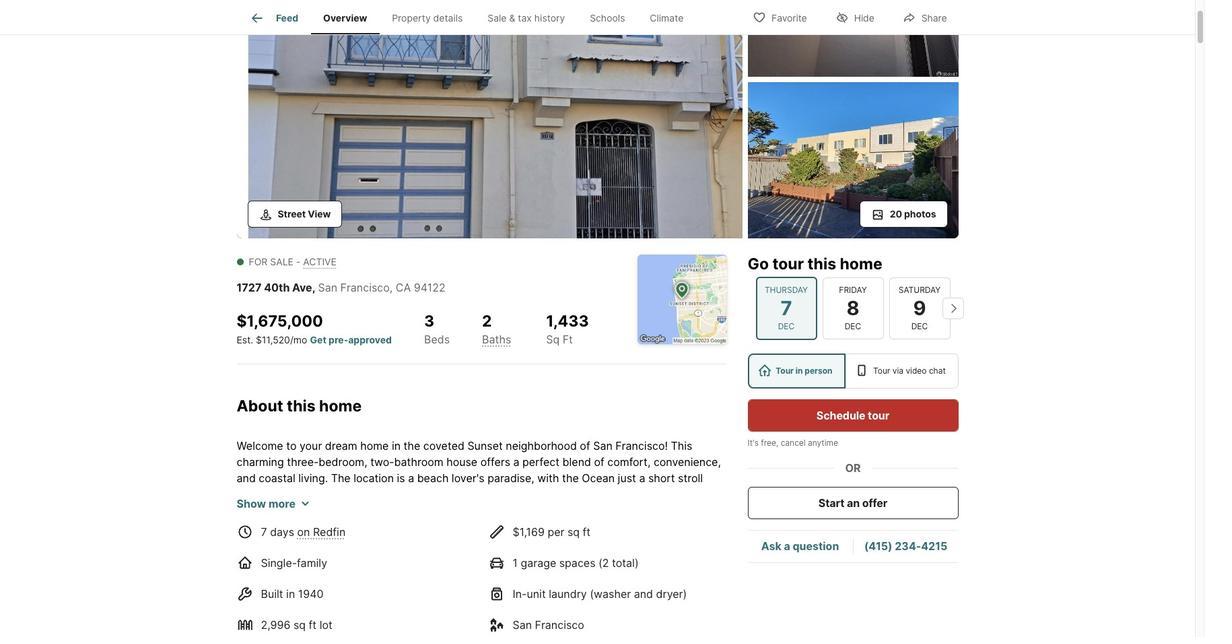 Task type: describe. For each thing, give the bounding box(es) containing it.
(2
[[599, 556, 609, 569]]

two
[[346, 600, 365, 614]]

2 horizontal spatial with
[[538, 471, 559, 485]]

$11,520
[[256, 334, 290, 345]]

convenient
[[306, 568, 363, 582]]

house
[[447, 455, 478, 468]]

2 baths
[[482, 312, 511, 346]]

is down "bus"
[[561, 584, 569, 598]]

enjoy
[[269, 487, 297, 501]]

the up the "amenities."
[[418, 568, 435, 582]]

$1,675,000
[[237, 312, 323, 331]]

$1,169 per sq ft
[[513, 525, 591, 538]]

this
[[671, 439, 693, 452]]

tab list containing feed
[[237, 0, 707, 34]]

to up noriega,
[[333, 600, 343, 614]]

1 horizontal spatial ft
[[583, 525, 591, 538]]

1940
[[298, 587, 324, 600]]

chat
[[929, 366, 946, 376]]

days
[[270, 525, 294, 538]]

tour via video chat
[[873, 366, 946, 376]]

schedule tour button
[[748, 399, 959, 432]]

a up 'paradise,' on the left bottom of page
[[514, 455, 520, 468]]

1 vertical spatial access
[[311, 584, 346, 598]]

is down the 'within'
[[569, 600, 577, 614]]

golden
[[469, 584, 505, 598]]

ca
[[396, 281, 411, 294]]

-
[[296, 256, 301, 267]]

sandy
[[415, 487, 446, 501]]

bathroom
[[394, 455, 444, 468]]

heart
[[569, 520, 596, 533]]

feed link
[[249, 10, 298, 26]]

video
[[906, 366, 927, 376]]

the up diverse
[[695, 600, 712, 614]]

boast
[[479, 617, 508, 630]]

of right features
[[716, 503, 726, 517]]

of up ocean
[[594, 455, 605, 468]]

in inside option
[[796, 366, 803, 376]]

the down along
[[603, 503, 620, 517]]

comfort,
[[608, 455, 651, 468]]

provides
[[237, 584, 280, 598]]

miss
[[486, 633, 509, 637]]

the up day,
[[612, 520, 629, 533]]

redfin
[[313, 525, 346, 538]]

active
[[303, 256, 337, 267]]

1 horizontal spatial your
[[378, 633, 401, 637]]

climate tab
[[638, 2, 696, 34]]

of up day,
[[599, 520, 609, 533]]

dryer)
[[656, 587, 687, 600]]

perfect
[[523, 455, 560, 468]]

1 , from the left
[[312, 281, 316, 294]]

tour in person option
[[748, 354, 846, 389]]

this right about
[[287, 396, 316, 415]]

walking
[[606, 584, 644, 598]]

schedule tour
[[817, 409, 890, 422]]

the down just at the bottom right of page
[[607, 487, 624, 501]]

sunset
[[468, 439, 503, 452]]

bus
[[562, 568, 581, 582]]

irving
[[408, 617, 436, 630]]

san up "gem."
[[513, 618, 532, 631]]

& inside welcome to your dream home in the coveted sunset neighborhood of san francisco! this charming three-bedroom, two-bathroom house offers a perfect blend of comfort, convenience, and coastal living. the location is a beach lover's paradise, with the ocean just a short stroll away. enjoy a morning walk on the sandy shores or an evening jog along the coastline. the expansive windows reveal breathtaking panoramic ocean views.  one of the standout features of this property is the large backyard, offering a private oasis in the heart of the city. whether you're hosting gatherings, gardening, or simply unwinding after a busy day, this outdoor space is a rare find in san francisco. please note, the downstairs rooms are legal and were installed with permits.  convenient access to the muni system, with rapid bus service one block away, provides easy access to the city's amenities. golden gate park is within walking distance. you'll find yourself close  to two grocery stores, ensuring that shopping is a breeze. additionally, the nearby judah, noriega, taraval & irving streets boast a variety of restaurants,offering a diverse culinary experience right at your doorstep. don't miss the gem.
[[398, 617, 405, 630]]

after
[[534, 536, 558, 549]]

hide
[[854, 12, 875, 23]]

rapid
[[533, 568, 559, 582]]

details
[[433, 12, 463, 24]]

the down variety on the left of the page
[[512, 633, 529, 637]]

nearby
[[237, 617, 272, 630]]

an inside welcome to your dream home in the coveted sunset neighborhood of san francisco! this charming three-bedroom, two-bathroom house offers a perfect blend of comfort, convenience, and coastal living. the location is a beach lover's paradise, with the ocean just a short stroll away. enjoy a morning walk on the sandy shores or an evening jog along the coastline. the expansive windows reveal breathtaking panoramic ocean views.  one of the standout features of this property is the large backyard, offering a private oasis in the heart of the city. whether you're hosting gatherings, gardening, or simply unwinding after a busy day, this outdoor space is a rare find in san francisco. please note, the downstairs rooms are legal and were installed with permits.  convenient access to the muni system, with rapid bus service one block away, provides easy access to the city's amenities. golden gate park is within walking distance. you'll find yourself close  to two grocery stores, ensuring that shopping is a breeze. additionally, the nearby judah, noriega, taraval & irving streets boast a variety of restaurants,offering a diverse culinary experience right at your doorstep. don't miss the gem.
[[499, 487, 512, 501]]

(washer
[[590, 587, 631, 600]]

evening
[[515, 487, 555, 501]]

in right "built"
[[286, 587, 295, 600]]

schools tab
[[578, 2, 638, 34]]

family
[[297, 556, 327, 569]]

1,433 sq ft
[[546, 312, 589, 346]]

40th
[[264, 281, 290, 294]]

0 horizontal spatial with
[[237, 568, 258, 582]]

grocery
[[368, 600, 408, 614]]

the up the jog
[[562, 471, 579, 485]]

neighborhood
[[506, 439, 577, 452]]

three-
[[287, 455, 319, 468]]

a down bathroom
[[408, 471, 414, 485]]

ask
[[761, 540, 782, 553]]

amenities.
[[414, 584, 466, 598]]

tour for schedule
[[868, 409, 890, 422]]

ocean
[[496, 503, 528, 517]]

oasis
[[508, 520, 534, 533]]

tour for tour in person
[[776, 366, 794, 376]]

1 vertical spatial home
[[319, 396, 362, 415]]

yourself
[[259, 600, 300, 614]]

windows
[[291, 503, 336, 517]]

standout
[[623, 503, 668, 517]]

or
[[845, 461, 861, 475]]

total)
[[612, 556, 639, 569]]

to up two
[[349, 584, 359, 598]]

8
[[847, 296, 860, 320]]

start
[[819, 496, 845, 510]]

lot
[[320, 618, 333, 631]]

a down the 'within'
[[580, 600, 586, 614]]

0 horizontal spatial or
[[429, 536, 440, 549]]

overview tab
[[311, 2, 380, 34]]

bedroom,
[[319, 455, 367, 468]]

person
[[805, 366, 833, 376]]

2 vertical spatial and
[[634, 587, 653, 600]]

private
[[469, 520, 505, 533]]

share button
[[891, 3, 959, 31]]

san right ave
[[318, 281, 337, 294]]

1 vertical spatial 7
[[261, 525, 267, 538]]

within
[[572, 584, 603, 598]]

9
[[913, 296, 926, 320]]

coveted
[[424, 439, 465, 452]]

in left per
[[537, 520, 546, 533]]

94122
[[414, 281, 446, 294]]

the up bathroom
[[404, 439, 420, 452]]

francisco.
[[337, 552, 389, 565]]

this up thursday
[[808, 255, 837, 273]]

0 vertical spatial and
[[237, 471, 256, 485]]

one
[[566, 503, 587, 517]]

shores
[[449, 487, 483, 501]]

a down living.
[[300, 487, 306, 501]]

photos
[[904, 208, 936, 220]]

san up convenient
[[315, 552, 334, 565]]

property
[[258, 520, 302, 533]]

stroll
[[678, 471, 703, 485]]

a left rare
[[248, 552, 254, 565]]

panoramic
[[440, 503, 493, 517]]

cancel
[[781, 438, 806, 448]]

dec for 8
[[845, 321, 862, 331]]

that
[[495, 600, 516, 614]]

1
[[513, 556, 518, 569]]

show more button
[[237, 495, 309, 511]]

2 , from the left
[[390, 281, 393, 294]]

7 days on redfin
[[261, 525, 346, 538]]

hide button
[[824, 3, 886, 31]]

0 horizontal spatial find
[[237, 600, 256, 614]]

(415)
[[864, 540, 893, 553]]

& inside tab
[[509, 12, 515, 24]]

a down that
[[511, 617, 517, 630]]

go
[[748, 255, 769, 273]]

1 horizontal spatial find
[[280, 552, 300, 565]]



Task type: vqa. For each thing, say whether or not it's contained in the screenshot.
Sign In
no



Task type: locate. For each thing, give the bounding box(es) containing it.
find down hosting
[[280, 552, 300, 565]]

2 dec from the left
[[845, 321, 862, 331]]

dec down thursday
[[778, 321, 795, 331]]

access
[[366, 568, 402, 582], [311, 584, 346, 598]]

francisco left ca
[[340, 281, 390, 294]]

show
[[237, 497, 266, 510]]

an inside button
[[847, 496, 860, 510]]

schedule
[[817, 409, 866, 422]]

0 vertical spatial tour
[[773, 255, 804, 273]]

welcome to your dream home in the coveted sunset neighborhood of san francisco! this charming three-bedroom, two-bathroom house offers a perfect blend of comfort, convenience, and coastal living. the location is a beach lover's paradise, with the ocean just a short stroll away. enjoy a morning walk on the sandy shores or an evening jog along the coastline. the expansive windows reveal breathtaking panoramic ocean views.  one of the standout features of this property is the large backyard, offering a private oasis in the heart of the city. whether you're hosting gatherings, gardening, or simply unwinding after a busy day, this outdoor space is a rare find in san francisco. please note, the downstairs rooms are legal and were installed with permits.  convenient access to the muni system, with rapid bus service one block away, provides easy access to the city's amenities. golden gate park is within walking distance. you'll find yourself close  to two grocery stores, ensuring that shopping is a breeze. additionally, the nearby judah, noriega, taraval & irving streets boast a variety of restaurants,offering a diverse culinary experience right at your doorstep. don't miss the gem.
[[237, 439, 726, 637]]

0 vertical spatial sq
[[568, 525, 580, 538]]

an down 'paradise,' on the left bottom of page
[[499, 487, 512, 501]]

find
[[280, 552, 300, 565], [237, 600, 256, 614]]

in-unit laundry (washer and dryer)
[[513, 587, 687, 600]]

experience
[[280, 633, 336, 637]]

a right after
[[561, 536, 567, 549]]

ave
[[292, 281, 312, 294]]

and up one
[[617, 552, 636, 565]]

is down you're
[[237, 552, 245, 565]]

0 horizontal spatial tour
[[773, 255, 804, 273]]

0 horizontal spatial your
[[300, 439, 322, 452]]

dec down 8
[[845, 321, 862, 331]]

1 vertical spatial the
[[679, 487, 698, 501]]

the down simply
[[458, 552, 474, 565]]

variety
[[520, 617, 554, 630]]

to up three-
[[286, 439, 297, 452]]

tour for go
[[773, 255, 804, 273]]

20 photos
[[890, 208, 936, 220]]

or right 'shores'
[[486, 487, 496, 501]]

view
[[308, 208, 331, 220]]

garage
[[521, 556, 556, 569]]

1 horizontal spatial ,
[[390, 281, 393, 294]]

sq
[[568, 525, 580, 538], [294, 618, 306, 631]]

about this home
[[237, 396, 362, 415]]

the down stroll
[[679, 487, 698, 501]]

baths link
[[482, 333, 511, 346]]

0 horizontal spatial ,
[[312, 281, 316, 294]]

ft
[[563, 333, 573, 346]]

tour left the person
[[776, 366, 794, 376]]

francisco up "gem."
[[535, 618, 584, 631]]

unit
[[527, 587, 546, 600]]

the down bedroom,
[[331, 471, 351, 485]]

your down taraval
[[378, 633, 401, 637]]

legal
[[590, 552, 614, 565]]

noriega,
[[312, 617, 355, 630]]

0 horizontal spatial &
[[398, 617, 405, 630]]

offering
[[418, 520, 457, 533]]

you're
[[237, 536, 268, 549]]

0 vertical spatial access
[[366, 568, 402, 582]]

park
[[535, 584, 558, 598]]

3 dec from the left
[[912, 321, 928, 331]]

francisco
[[340, 281, 390, 294], [535, 618, 584, 631]]

short
[[648, 471, 675, 485]]

tour left via
[[873, 366, 891, 376]]

to down "please"
[[405, 568, 415, 582]]

0 horizontal spatial francisco
[[340, 281, 390, 294]]

map entry image
[[637, 255, 727, 344]]

0 horizontal spatial sq
[[294, 618, 306, 631]]

1 horizontal spatial &
[[509, 12, 515, 24]]

the
[[331, 471, 351, 485], [679, 487, 698, 501]]

0 vertical spatial the
[[331, 471, 351, 485]]

with up provides
[[237, 568, 258, 582]]

0 vertical spatial your
[[300, 439, 322, 452]]

street view
[[278, 208, 331, 220]]

3
[[424, 312, 434, 331]]

home inside welcome to your dream home in the coveted sunset neighborhood of san francisco! this charming three-bedroom, two-bathroom house offers a perfect blend of comfort, convenience, and coastal living. the location is a beach lover's paradise, with the ocean just a short stroll away. enjoy a morning walk on the sandy shores or an evening jog along the coastline. the expansive windows reveal breathtaking panoramic ocean views.  one of the standout features of this property is the large backyard, offering a private oasis in the heart of the city. whether you're hosting gatherings, gardening, or simply unwinding after a busy day, this outdoor space is a rare find in san francisco. please note, the downstairs rooms are legal and were installed with permits.  convenient access to the muni system, with rapid bus service one block away, provides easy access to the city's amenities. golden gate park is within walking distance. you'll find yourself close  to two grocery stores, ensuring that shopping is a breeze. additionally, the nearby judah, noriega, taraval & irving streets boast a variety of restaurants,offering a diverse culinary experience right at your doorstep. don't miss the gem.
[[360, 439, 389, 452]]

coastal
[[259, 471, 296, 485]]

gate
[[508, 584, 532, 598]]

property details tab
[[380, 2, 475, 34]]

1727 40th ave, san francisco, ca 94122 image
[[237, 0, 742, 238], [748, 0, 959, 76], [748, 82, 959, 238]]

right
[[339, 633, 362, 637]]

1 vertical spatial or
[[429, 536, 440, 549]]

expansive
[[237, 503, 288, 517]]

1 horizontal spatial tour
[[868, 409, 890, 422]]

0 horizontal spatial 7
[[261, 525, 267, 538]]

an left offer
[[847, 496, 860, 510]]

the down views.
[[549, 520, 566, 533]]

1 vertical spatial francisco
[[535, 618, 584, 631]]

1,433
[[546, 312, 589, 331]]

and down one
[[634, 587, 653, 600]]

a down panoramic
[[460, 520, 466, 533]]

with up 'gate'
[[509, 568, 530, 582]]

0 vertical spatial on
[[380, 487, 392, 501]]

about
[[237, 396, 283, 415]]

ft left day,
[[583, 525, 591, 538]]

access up city's
[[366, 568, 402, 582]]

0 horizontal spatial tour
[[776, 366, 794, 376]]

1 vertical spatial your
[[378, 633, 401, 637]]

rooms
[[536, 552, 568, 565]]

space
[[687, 536, 717, 549]]

approved
[[348, 334, 392, 345]]

breeze.
[[589, 600, 627, 614]]

1 horizontal spatial the
[[679, 487, 698, 501]]

property details
[[392, 12, 463, 24]]

1 vertical spatial find
[[237, 600, 256, 614]]

0 horizontal spatial the
[[331, 471, 351, 485]]

1 horizontal spatial francisco
[[535, 618, 584, 631]]

0 vertical spatial &
[[509, 12, 515, 24]]

7 down thursday
[[781, 296, 792, 320]]

via
[[893, 366, 904, 376]]

reveal
[[339, 503, 369, 517]]

or down offering
[[429, 536, 440, 549]]

1 horizontal spatial 7
[[781, 296, 792, 320]]

tour for tour via video chat
[[873, 366, 891, 376]]

1 vertical spatial &
[[398, 617, 405, 630]]

1 horizontal spatial an
[[847, 496, 860, 510]]

20
[[890, 208, 902, 220]]

please
[[392, 552, 426, 565]]

, down active link
[[312, 281, 316, 294]]

in left the person
[[796, 366, 803, 376]]

0 vertical spatial find
[[280, 552, 300, 565]]

it's free, cancel anytime
[[748, 438, 838, 448]]

of right variety on the left of the page
[[557, 617, 568, 630]]

sale
[[270, 256, 294, 267]]

on down the location
[[380, 487, 392, 501]]

1 horizontal spatial on
[[380, 487, 392, 501]]

on inside welcome to your dream home in the coveted sunset neighborhood of san francisco! this charming three-bedroom, two-bathroom house offers a perfect blend of comfort, convenience, and coastal living. the location is a beach lover's paradise, with the ocean just a short stroll away. enjoy a morning walk on the sandy shores or an evening jog along the coastline. the expansive windows reveal breathtaking panoramic ocean views.  one of the standout features of this property is the large backyard, offering a private oasis in the heart of the city. whether you're hosting gatherings, gardening, or simply unwinding after a busy day, this outdoor space is a rare find in san francisco. please note, the downstairs rooms are legal and were installed with permits.  convenient access to the muni system, with rapid bus service one block away, provides easy access to the city's amenities. golden gate park is within walking distance. you'll find yourself close  to two grocery stores, ensuring that shopping is a breeze. additionally, the nearby judah, noriega, taraval & irving streets boast a variety of restaurants,offering a diverse culinary experience right at your doorstep. don't miss the gem.
[[380, 487, 392, 501]]

single-
[[261, 556, 297, 569]]

coastline.
[[627, 487, 676, 501]]

overview
[[323, 12, 367, 24]]

tour inside option
[[776, 366, 794, 376]]

4215
[[921, 540, 948, 553]]

0 horizontal spatial ft
[[309, 618, 317, 631]]

of up the blend
[[580, 439, 590, 452]]

street
[[278, 208, 306, 220]]

schools
[[590, 12, 625, 24]]

0 vertical spatial francisco
[[340, 281, 390, 294]]

dec for 9
[[912, 321, 928, 331]]

sale & tax history tab
[[475, 2, 578, 34]]

home up friday
[[840, 255, 883, 273]]

single-family
[[261, 556, 327, 569]]

1 vertical spatial and
[[617, 552, 636, 565]]

access down convenient
[[311, 584, 346, 598]]

20 photos button
[[860, 201, 948, 228]]

city.
[[632, 520, 655, 533]]

1 vertical spatial on
[[297, 525, 310, 538]]

charming
[[237, 455, 284, 468]]

0 vertical spatial home
[[840, 255, 883, 273]]

additionally,
[[630, 600, 692, 614]]

1 horizontal spatial dec
[[845, 321, 862, 331]]

a down additionally,
[[674, 617, 680, 630]]

tour via video chat option
[[846, 354, 959, 389]]

1 dec from the left
[[778, 321, 795, 331]]

sale & tax history
[[488, 12, 565, 24]]

in down hosting
[[303, 552, 312, 565]]

$1,169
[[513, 525, 545, 538]]

dec for 7
[[778, 321, 795, 331]]

along
[[576, 487, 604, 501]]

1 tour from the left
[[776, 366, 794, 376]]

None button
[[756, 277, 817, 340], [823, 277, 884, 339], [889, 277, 951, 339], [756, 277, 817, 340], [823, 277, 884, 339], [889, 277, 951, 339]]

a right ask in the right bottom of the page
[[784, 540, 790, 553]]

tour inside 'option'
[[873, 366, 891, 376]]

0 horizontal spatial access
[[311, 584, 346, 598]]

on redfin link
[[297, 525, 346, 538]]

7 inside the thursday 7 dec
[[781, 296, 792, 320]]

the up two
[[363, 584, 379, 598]]

morning
[[309, 487, 350, 501]]

tour inside button
[[868, 409, 890, 422]]

1 horizontal spatial sq
[[568, 525, 580, 538]]

on right days
[[297, 525, 310, 538]]

1 horizontal spatial or
[[486, 487, 496, 501]]

(415) 234-4215
[[864, 540, 948, 553]]

dec down 9
[[912, 321, 928, 331]]

simply
[[443, 536, 475, 549]]

sq right per
[[568, 525, 580, 538]]

,
[[312, 281, 316, 294], [390, 281, 393, 294]]

and up away.
[[237, 471, 256, 485]]

2 vertical spatial home
[[360, 439, 389, 452]]

1 vertical spatial tour
[[868, 409, 890, 422]]

home up two-
[[360, 439, 389, 452]]

this up you're
[[237, 520, 255, 533]]

friday
[[839, 285, 867, 295]]

find up nearby
[[237, 600, 256, 614]]

7 left days
[[261, 525, 267, 538]]

sq up experience
[[294, 618, 306, 631]]

system,
[[466, 568, 506, 582]]

features
[[671, 503, 713, 517]]

convenience,
[[654, 455, 721, 468]]

with down perfect on the left of page
[[538, 471, 559, 485]]

san up comfort,
[[593, 439, 613, 452]]

in-
[[513, 587, 527, 600]]

list box
[[748, 354, 959, 389]]

0 vertical spatial or
[[486, 487, 496, 501]]

just
[[618, 471, 636, 485]]

start an offer button
[[748, 487, 959, 519]]

, left ca
[[390, 281, 393, 294]]

1 vertical spatial sq
[[294, 618, 306, 631]]

tour right schedule
[[868, 409, 890, 422]]

list box containing tour in person
[[748, 354, 959, 389]]

the up breathtaking
[[395, 487, 412, 501]]

dec inside saturday 9 dec
[[912, 321, 928, 331]]

tour up thursday
[[773, 255, 804, 273]]

0 vertical spatial 7
[[781, 296, 792, 320]]

this down city.
[[622, 536, 640, 549]]

est.
[[237, 334, 253, 345]]

& left irving
[[398, 617, 405, 630]]

baths
[[482, 333, 511, 346]]

& left tax
[[509, 12, 515, 24]]

1 horizontal spatial access
[[366, 568, 402, 582]]

for sale - active
[[249, 256, 337, 267]]

ft up experience
[[309, 618, 317, 631]]

offer
[[862, 496, 888, 510]]

lover's
[[452, 471, 485, 485]]

0 horizontal spatial an
[[499, 487, 512, 501]]

a right just at the bottom right of page
[[639, 471, 645, 485]]

of down along
[[590, 503, 600, 517]]

home up dream in the left bottom of the page
[[319, 396, 362, 415]]

pre-
[[329, 334, 348, 345]]

2 horizontal spatial dec
[[912, 321, 928, 331]]

thursday
[[765, 285, 808, 295]]

gem.
[[532, 633, 557, 637]]

1 horizontal spatial with
[[509, 568, 530, 582]]

0 horizontal spatial dec
[[778, 321, 795, 331]]

your up three-
[[300, 439, 322, 452]]

dec inside friday 8 dec
[[845, 321, 862, 331]]

is down bathroom
[[397, 471, 405, 485]]

the down windows
[[317, 520, 333, 533]]

next image
[[942, 298, 964, 319]]

two-
[[370, 455, 394, 468]]

are
[[571, 552, 587, 565]]

1 garage spaces (2 total)
[[513, 556, 639, 569]]

2 tour from the left
[[873, 366, 891, 376]]

0 vertical spatial ft
[[583, 525, 591, 538]]

is down windows
[[305, 520, 314, 533]]

in up two-
[[392, 439, 401, 452]]

0 horizontal spatial on
[[297, 525, 310, 538]]

unwinding
[[478, 536, 531, 549]]

1 horizontal spatial tour
[[873, 366, 891, 376]]

block
[[646, 568, 674, 582]]

dec inside the thursday 7 dec
[[778, 321, 795, 331]]

tab list
[[237, 0, 707, 34]]

1 vertical spatial ft
[[309, 618, 317, 631]]



